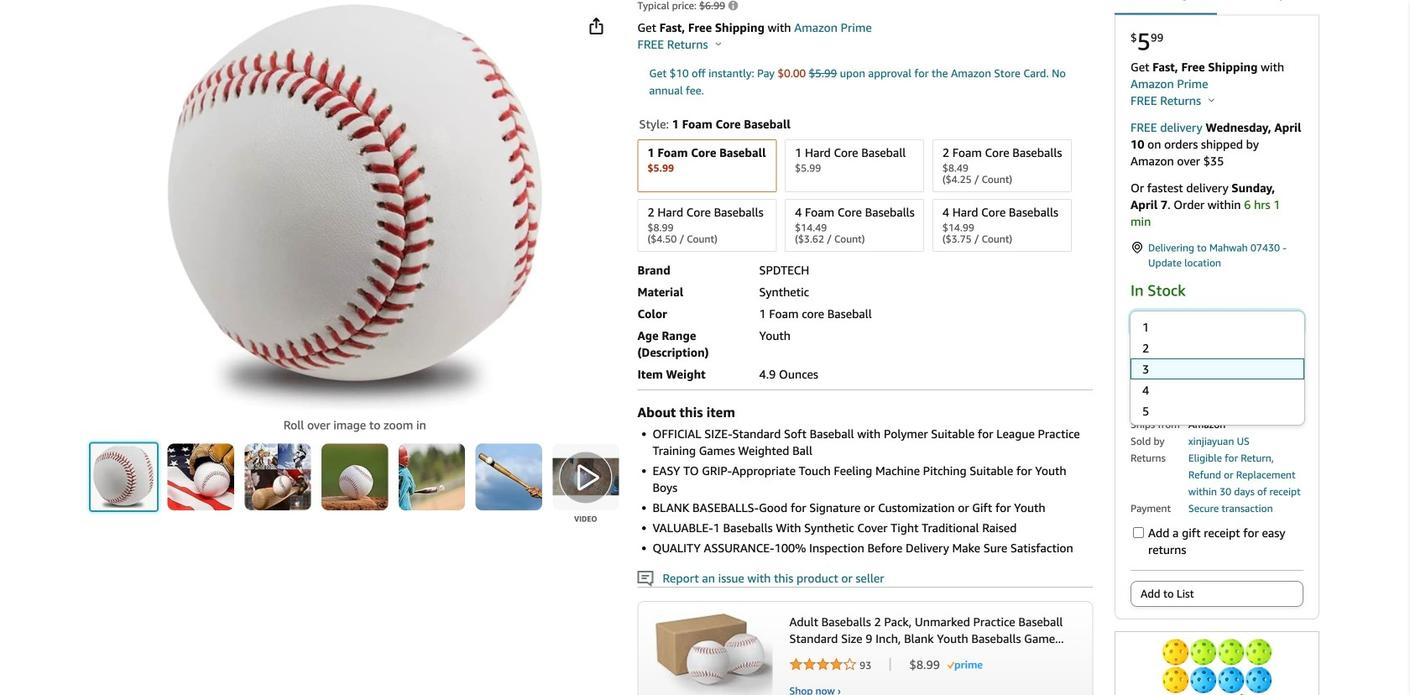 Task type: describe. For each thing, give the bounding box(es) containing it.
report an issue with this product or seller image
[[638, 571, 654, 587]]

5 option from the top
[[1130, 400, 1305, 421]]

learn more about amazon pricing and savings image
[[728, 1, 738, 12]]

2 option from the top
[[1130, 337, 1305, 358]]

dropdown image
[[1288, 320, 1296, 326]]



Task type: vqa. For each thing, say whether or not it's contained in the screenshot.
radio
yes



Task type: locate. For each thing, give the bounding box(es) containing it.
list box
[[1130, 316, 1305, 695]]

tab list
[[1115, 0, 1320, 16]]

option group
[[633, 136, 1093, 255]]

popover image
[[716, 42, 722, 46]]

3 option from the top
[[1130, 358, 1305, 379]]

option
[[1130, 316, 1305, 337], [1130, 337, 1305, 358], [1130, 358, 1305, 379], [1130, 379, 1305, 400], [1130, 400, 1305, 421], [1130, 421, 1305, 442]]

6 option from the top
[[1130, 421, 1305, 442]]

popover image
[[1209, 98, 1215, 102]]

None radio
[[1131, 581, 1304, 607]]

None checkbox
[[1134, 527, 1144, 538]]

None submit
[[91, 444, 157, 510], [168, 444, 234, 510], [245, 444, 311, 510], [322, 444, 388, 510], [399, 444, 465, 510], [476, 444, 542, 510], [553, 444, 619, 510], [91, 444, 157, 510], [168, 444, 234, 510], [245, 444, 311, 510], [322, 444, 388, 510], [399, 444, 465, 510], [476, 444, 542, 510], [553, 444, 619, 510]]

1 option from the top
[[1130, 316, 1305, 337]]

4 option from the top
[[1130, 379, 1305, 400]]

blank baseball standard official size 9 inch suitable for youth league practice training machine pitching for signature adapt to bat play image
[[167, 4, 543, 410]]



